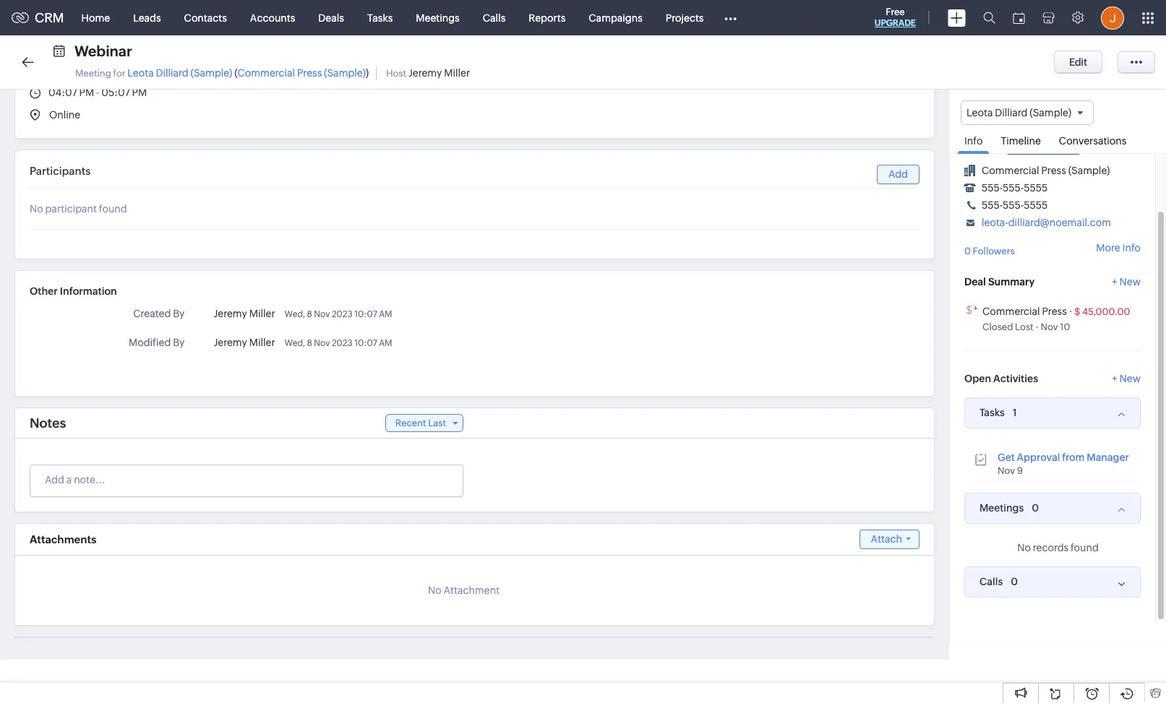 Task type: vqa. For each thing, say whether or not it's contained in the screenshot.
Logo
no



Task type: describe. For each thing, give the bounding box(es) containing it.
0 horizontal spatial ·
[[1036, 322, 1039, 332]]

found for no participant found
[[99, 203, 127, 215]]

deals
[[318, 12, 344, 24]]

timeline link
[[994, 125, 1048, 153]]

$
[[1075, 306, 1081, 317]]

notes
[[30, 416, 66, 431]]

for
[[113, 68, 126, 79]]

0 horizontal spatial calls
[[483, 12, 506, 24]]

miller for modified by
[[249, 337, 275, 349]]

press for commercial press · $ 45,000.00 closed lost · nov 10
[[1042, 306, 1067, 317]]

open
[[965, 373, 991, 384]]

leota inside field
[[967, 107, 993, 119]]

press for commercial press (sample)
[[1042, 165, 1067, 177]]

tasks link
[[356, 0, 404, 35]]

leota-dilliard@noemail.com link
[[982, 217, 1112, 229]]

by for modified by
[[173, 337, 185, 349]]

10:07 for created by
[[354, 310, 377, 320]]

jeremy for modified by
[[214, 337, 247, 349]]

add
[[889, 168, 908, 180]]

info link
[[957, 125, 990, 154]]

0 horizontal spatial info
[[965, 135, 983, 147]]

Other Modules field
[[716, 6, 747, 29]]

timeline
[[1001, 135, 1041, 147]]

+ new link
[[1112, 276, 1141, 295]]

2023 for modified by
[[332, 338, 353, 349]]

create menu element
[[939, 0, 975, 35]]

-
[[96, 87, 99, 98]]

no for no attachment
[[428, 585, 442, 597]]

no records found
[[1018, 542, 1099, 554]]

projects
[[666, 12, 704, 24]]

host jeremy miller
[[386, 67, 470, 79]]

participant
[[45, 203, 97, 215]]

other information
[[30, 286, 117, 297]]

attachment
[[444, 585, 500, 597]]

am for modified by
[[379, 338, 392, 349]]

search image
[[983, 12, 996, 24]]

home
[[81, 12, 110, 24]]

closed
[[983, 322, 1013, 332]]

0 vertical spatial tasks
[[367, 12, 393, 24]]

online
[[49, 109, 80, 121]]

1 555-555-5555 from the top
[[982, 182, 1048, 194]]

contacts link
[[173, 0, 239, 35]]

meeting for leota dilliard (sample) ( commercial press (sample) )
[[75, 67, 369, 79]]

(sample) down conversations
[[1069, 165, 1110, 177]]

summary
[[988, 276, 1035, 288]]

commercial press (sample)
[[982, 165, 1110, 177]]

contacts
[[184, 12, 227, 24]]

deal
[[965, 276, 986, 288]]

free
[[886, 7, 905, 17]]

attach link
[[860, 530, 920, 550]]

campaigns link
[[577, 0, 654, 35]]

more info
[[1097, 243, 1141, 254]]

1 vertical spatial commercial press (sample) link
[[982, 165, 1110, 177]]

crm
[[35, 10, 64, 25]]

lost
[[1015, 322, 1034, 332]]

2 pm from the left
[[132, 87, 147, 98]]

wed, 8 nov 2023 10:07 am for modified by
[[285, 338, 392, 349]]

1 horizontal spatial calls
[[980, 576, 1003, 588]]

(
[[234, 67, 238, 79]]

0 horizontal spatial commercial press (sample) link
[[238, 67, 366, 79]]

reports link
[[517, 0, 577, 35]]

0 for calls
[[1011, 576, 1018, 588]]

participants
[[30, 165, 91, 177]]

commercial press link
[[983, 306, 1067, 317]]

2 + from the top
[[1112, 373, 1118, 384]]

webinar
[[74, 43, 132, 59]]

Leota Dilliard (Sample) field
[[961, 101, 1094, 125]]

approval
[[1017, 452, 1061, 463]]

free upgrade
[[875, 7, 916, 28]]

more info link
[[1097, 243, 1141, 254]]

recent
[[395, 418, 426, 429]]

reports
[[529, 12, 566, 24]]

calls link
[[471, 0, 517, 35]]

found for no records found
[[1071, 542, 1099, 554]]

by for created by
[[173, 308, 185, 320]]

nov inside commercial press · $ 45,000.00 closed lost · nov 10
[[1041, 322, 1058, 332]]

wed, 8 nov 2023 10:07 am for created by
[[285, 310, 392, 320]]

commercial press · $ 45,000.00 closed lost · nov 10
[[983, 306, 1131, 332]]

1 horizontal spatial meetings
[[980, 503, 1024, 514]]

Add a note... field
[[30, 473, 462, 487]]

am for created by
[[379, 310, 392, 320]]

activities
[[994, 373, 1039, 384]]

projects link
[[654, 0, 716, 35]]

leota-dilliard@noemail.com
[[982, 217, 1112, 229]]

recent last
[[395, 418, 446, 429]]

45,000.00
[[1083, 306, 1131, 317]]

attachments
[[30, 534, 97, 546]]

wed, for modified by
[[285, 338, 305, 349]]

other
[[30, 286, 58, 297]]

created by
[[133, 308, 185, 320]]

information
[[60, 286, 117, 297]]

leota dilliard (sample)
[[967, 107, 1072, 119]]

upgrade
[[875, 18, 916, 28]]

profile image
[[1101, 6, 1125, 29]]

no participant found
[[30, 203, 127, 215]]

from
[[1063, 452, 1085, 463]]

add link
[[877, 165, 920, 184]]

get approval from manager nov 9
[[998, 452, 1130, 476]]

leads link
[[122, 0, 173, 35]]

commercial for commercial press (sample)
[[982, 165, 1040, 177]]

deal summary
[[965, 276, 1035, 288]]

1 new from the top
[[1120, 276, 1141, 288]]

get approval from manager link
[[998, 452, 1130, 463]]

conversations link
[[1052, 125, 1134, 153]]

05:07
[[101, 87, 130, 98]]



Task type: locate. For each thing, give the bounding box(es) containing it.
0 vertical spatial am
[[379, 310, 392, 320]]

wed, 8 nov 2023 10:07 am
[[285, 310, 392, 320], [285, 338, 392, 349]]

commercial
[[238, 67, 295, 79], [982, 165, 1040, 177], [983, 306, 1040, 317]]

555-
[[982, 182, 1003, 194], [1003, 182, 1024, 194], [982, 200, 1003, 211], [1003, 200, 1024, 211]]

by right created
[[173, 308, 185, 320]]

am
[[379, 310, 392, 320], [379, 338, 392, 349]]

2 jeremy miller from the top
[[214, 337, 275, 349]]

meetings link
[[404, 0, 471, 35]]

leota
[[127, 67, 154, 79], [967, 107, 993, 119]]

commercial down accounts link
[[238, 67, 295, 79]]

meetings
[[416, 12, 460, 24], [980, 503, 1024, 514]]

meetings up host jeremy miller
[[416, 12, 460, 24]]

1 2023 from the top
[[332, 310, 353, 320]]

5555
[[1024, 182, 1048, 194], [1024, 200, 1048, 211]]

more
[[1097, 243, 1121, 254]]

1 vertical spatial am
[[379, 338, 392, 349]]

no for no participant found
[[30, 203, 43, 215]]

tasks right deals
[[367, 12, 393, 24]]

commercial for commercial press · $ 45,000.00 closed lost · nov 10
[[983, 306, 1040, 317]]

0 vertical spatial 0
[[965, 246, 971, 257]]

modified by
[[129, 337, 185, 349]]

2 vertical spatial no
[[428, 585, 442, 597]]

1 horizontal spatial commercial press (sample) link
[[982, 165, 1110, 177]]

2023 for created by
[[332, 310, 353, 320]]

0 followers
[[965, 246, 1015, 257]]

(sample) left host
[[324, 67, 366, 79]]

campaigns
[[589, 12, 643, 24]]

1 horizontal spatial dilliard
[[995, 107, 1028, 119]]

2 + new from the top
[[1112, 373, 1141, 384]]

0 vertical spatial wed, 8 nov 2023 10:07 am
[[285, 310, 392, 320]]

1 vertical spatial 8
[[307, 338, 312, 349]]

0 horizontal spatial dilliard
[[156, 67, 189, 79]]

0 horizontal spatial pm
[[79, 87, 94, 98]]

0 vertical spatial no
[[30, 203, 43, 215]]

deals link
[[307, 0, 356, 35]]

2 wed, 8 nov 2023 10:07 am from the top
[[285, 338, 392, 349]]

calls
[[483, 12, 506, 24], [980, 576, 1003, 588]]

0 vertical spatial 10:07
[[354, 310, 377, 320]]

8 for modified by
[[307, 338, 312, 349]]

2 new from the top
[[1120, 373, 1141, 384]]

0 vertical spatial info
[[965, 135, 983, 147]]

jeremy
[[409, 67, 442, 79], [214, 308, 247, 320], [214, 337, 247, 349]]

1 10:07 from the top
[[354, 310, 377, 320]]

8
[[307, 310, 312, 320], [307, 338, 312, 349]]

1 vertical spatial no
[[1018, 542, 1031, 554]]

1 vertical spatial calls
[[980, 576, 1003, 588]]

0 vertical spatial 555-555-5555
[[982, 182, 1048, 194]]

1 vertical spatial 5555
[[1024, 200, 1048, 211]]

· right lost
[[1036, 322, 1039, 332]]

new down 45,000.00
[[1120, 373, 1141, 384]]

1 vertical spatial miller
[[249, 308, 275, 320]]

0 vertical spatial 2023
[[332, 310, 353, 320]]

commercial press (sample) link down timeline
[[982, 165, 1110, 177]]

0 vertical spatial + new
[[1112, 276, 1141, 288]]

5555 up leota-dilliard@noemail.com
[[1024, 200, 1048, 211]]

2 10:07 from the top
[[354, 338, 377, 349]]

0 up 'records'
[[1032, 502, 1039, 514]]

pm
[[79, 87, 94, 98], [132, 87, 147, 98]]

0 down no records found
[[1011, 576, 1018, 588]]

0 horizontal spatial found
[[99, 203, 127, 215]]

)
[[366, 67, 369, 79]]

1 vertical spatial meetings
[[980, 503, 1024, 514]]

tasks
[[367, 12, 393, 24], [980, 407, 1005, 419]]

2 vertical spatial 0
[[1011, 576, 1018, 588]]

by right modified
[[173, 337, 185, 349]]

2 wed, from the top
[[285, 338, 305, 349]]

+ new down 45,000.00
[[1112, 373, 1141, 384]]

2 vertical spatial miller
[[249, 337, 275, 349]]

1
[[1013, 407, 1017, 418]]

(sample) up the timeline 'link'
[[1030, 107, 1072, 119]]

profile element
[[1093, 0, 1133, 35]]

1 vertical spatial info
[[1123, 243, 1141, 254]]

1 wed, from the top
[[285, 310, 305, 320]]

accounts
[[250, 12, 295, 24]]

1 horizontal spatial 0
[[1011, 576, 1018, 588]]

0 vertical spatial press
[[297, 67, 322, 79]]

555-555-5555 down commercial press (sample)
[[982, 182, 1048, 194]]

1 vertical spatial wed,
[[285, 338, 305, 349]]

jeremy for created by
[[214, 308, 247, 320]]

1 8 from the top
[[307, 310, 312, 320]]

1 vertical spatial + new
[[1112, 373, 1141, 384]]

2 2023 from the top
[[332, 338, 353, 349]]

(sample)
[[191, 67, 232, 79], [324, 67, 366, 79], [1030, 107, 1072, 119], [1069, 165, 1110, 177]]

1 jeremy miller from the top
[[214, 308, 275, 320]]

found right 'records'
[[1071, 542, 1099, 554]]

1 vertical spatial leota
[[967, 107, 993, 119]]

home link
[[70, 0, 122, 35]]

1 horizontal spatial ·
[[1069, 306, 1073, 317]]

no
[[30, 203, 43, 215], [1018, 542, 1031, 554], [428, 585, 442, 597]]

no left the participant
[[30, 203, 43, 215]]

1 5555 from the top
[[1024, 182, 1048, 194]]

created
[[133, 308, 171, 320]]

0 vertical spatial ·
[[1069, 306, 1073, 317]]

1 horizontal spatial info
[[1123, 243, 1141, 254]]

records
[[1033, 542, 1069, 554]]

0 vertical spatial commercial
[[238, 67, 295, 79]]

1 horizontal spatial pm
[[132, 87, 147, 98]]

1 horizontal spatial found
[[1071, 542, 1099, 554]]

meetings down 9
[[980, 503, 1024, 514]]

dilliard inside field
[[995, 107, 1028, 119]]

0 horizontal spatial meetings
[[416, 12, 460, 24]]

1 am from the top
[[379, 310, 392, 320]]

commercial press (sample) link
[[238, 67, 366, 79], [982, 165, 1110, 177]]

no for no records found
[[1018, 542, 1031, 554]]

1 pm from the left
[[79, 87, 94, 98]]

+ down 45,000.00
[[1112, 373, 1118, 384]]

found right the participant
[[99, 203, 127, 215]]

no left the attachment
[[428, 585, 442, 597]]

0 vertical spatial +
[[1112, 276, 1118, 288]]

last
[[428, 418, 446, 429]]

conversations
[[1059, 135, 1127, 147]]

0 vertical spatial miller
[[444, 67, 470, 79]]

nov
[[314, 310, 330, 320], [1041, 322, 1058, 332], [314, 338, 330, 349], [998, 465, 1015, 476]]

info
[[965, 135, 983, 147], [1123, 243, 1141, 254]]

1 vertical spatial found
[[1071, 542, 1099, 554]]

leota up info link at the right top
[[967, 107, 993, 119]]

1 vertical spatial ·
[[1036, 322, 1039, 332]]

10:07 for modified by
[[354, 338, 377, 349]]

1 vertical spatial commercial
[[982, 165, 1040, 177]]

tasks left 1 at the bottom
[[980, 407, 1005, 419]]

jeremy miller for modified by
[[214, 337, 275, 349]]

1 + new from the top
[[1112, 276, 1141, 288]]

+ new down more info link
[[1112, 276, 1141, 288]]

0 vertical spatial jeremy
[[409, 67, 442, 79]]

0 vertical spatial dilliard
[[156, 67, 189, 79]]

1 vertical spatial press
[[1042, 165, 1067, 177]]

1 vertical spatial tasks
[[980, 407, 1005, 419]]

no attachment
[[428, 585, 500, 597]]

2 vertical spatial press
[[1042, 306, 1067, 317]]

2 horizontal spatial 0
[[1032, 502, 1039, 514]]

04:07 pm - 05:07 pm
[[48, 87, 147, 98]]

0 vertical spatial calls
[[483, 12, 506, 24]]

1 horizontal spatial no
[[428, 585, 442, 597]]

leota right for
[[127, 67, 154, 79]]

leota dilliard (sample) link
[[127, 67, 232, 79]]

1 vertical spatial wed, 8 nov 2023 10:07 am
[[285, 338, 392, 349]]

+ new
[[1112, 276, 1141, 288], [1112, 373, 1141, 384]]

manager
[[1087, 452, 1130, 463]]

(sample) inside field
[[1030, 107, 1072, 119]]

miller for created by
[[249, 308, 275, 320]]

1 vertical spatial 0
[[1032, 502, 1039, 514]]

dilliard up the timeline 'link'
[[995, 107, 1028, 119]]

0 vertical spatial found
[[99, 203, 127, 215]]

attach
[[871, 534, 902, 545]]

(sample) left (
[[191, 67, 232, 79]]

2 8 from the top
[[307, 338, 312, 349]]

dilliard right for
[[156, 67, 189, 79]]

1 horizontal spatial leota
[[967, 107, 993, 119]]

0 vertical spatial 8
[[307, 310, 312, 320]]

0 left followers
[[965, 246, 971, 257]]

wed,
[[285, 310, 305, 320], [285, 338, 305, 349]]

2 555-555-5555 from the top
[[982, 200, 1048, 211]]

1 horizontal spatial tasks
[[980, 407, 1005, 419]]

meeting
[[75, 68, 111, 79]]

9
[[1017, 465, 1023, 476]]

1 by from the top
[[173, 308, 185, 320]]

0 horizontal spatial tasks
[[367, 12, 393, 24]]

host
[[386, 68, 406, 79]]

crm link
[[12, 10, 64, 25]]

0 vertical spatial wed,
[[285, 310, 305, 320]]

commercial down timeline
[[982, 165, 1040, 177]]

0 vertical spatial by
[[173, 308, 185, 320]]

·
[[1069, 306, 1073, 317], [1036, 322, 1039, 332]]

commercial press (sample) link down accounts
[[238, 67, 366, 79]]

0 vertical spatial leota
[[127, 67, 154, 79]]

wed, for created by
[[285, 310, 305, 320]]

modified
[[129, 337, 171, 349]]

search element
[[975, 0, 1004, 35]]

5555 down commercial press (sample)
[[1024, 182, 1048, 194]]

0 vertical spatial commercial press (sample) link
[[238, 67, 366, 79]]

555-555-5555
[[982, 182, 1048, 194], [982, 200, 1048, 211]]

dilliard@noemail.com
[[1009, 217, 1112, 229]]

2 vertical spatial commercial
[[983, 306, 1040, 317]]

commercial up lost
[[983, 306, 1040, 317]]

get
[[998, 452, 1015, 463]]

leads
[[133, 12, 161, 24]]

2 horizontal spatial no
[[1018, 542, 1031, 554]]

0 horizontal spatial no
[[30, 203, 43, 215]]

new
[[1120, 276, 1141, 288], [1120, 373, 1141, 384]]

1 vertical spatial 2023
[[332, 338, 353, 349]]

pm right '05:07'
[[132, 87, 147, 98]]

1 + from the top
[[1112, 276, 1118, 288]]

0 horizontal spatial 0
[[965, 246, 971, 257]]

1 vertical spatial 555-555-5555
[[982, 200, 1048, 211]]

1 vertical spatial new
[[1120, 373, 1141, 384]]

2023
[[332, 310, 353, 320], [332, 338, 353, 349]]

2 by from the top
[[173, 337, 185, 349]]

555-555-5555 up the leota-
[[982, 200, 1048, 211]]

0 vertical spatial jeremy miller
[[214, 308, 275, 320]]

info right more
[[1123, 243, 1141, 254]]

8 for created by
[[307, 310, 312, 320]]

no left 'records'
[[1018, 542, 1031, 554]]

nov inside get approval from manager nov 9
[[998, 465, 1015, 476]]

new down more info link
[[1120, 276, 1141, 288]]

miller
[[444, 67, 470, 79], [249, 308, 275, 320], [249, 337, 275, 349]]

jeremy miller for created by
[[214, 308, 275, 320]]

2 am from the top
[[379, 338, 392, 349]]

1 vertical spatial dilliard
[[995, 107, 1028, 119]]

None button
[[1054, 51, 1103, 74]]

· left "$" at the right top of the page
[[1069, 306, 1073, 317]]

1 vertical spatial jeremy
[[214, 308, 247, 320]]

found
[[99, 203, 127, 215], [1071, 542, 1099, 554]]

1 vertical spatial 10:07
[[354, 338, 377, 349]]

1 vertical spatial jeremy miller
[[214, 337, 275, 349]]

10
[[1060, 322, 1071, 332]]

commercial inside commercial press · $ 45,000.00 closed lost · nov 10
[[983, 306, 1040, 317]]

leota-
[[982, 217, 1009, 229]]

followers
[[973, 246, 1015, 257]]

0 vertical spatial meetings
[[416, 12, 460, 24]]

1 vertical spatial by
[[173, 337, 185, 349]]

2 vertical spatial jeremy
[[214, 337, 247, 349]]

press up 10
[[1042, 306, 1067, 317]]

pm left -
[[79, 87, 94, 98]]

+ up 45,000.00
[[1112, 276, 1118, 288]]

info left timeline
[[965, 135, 983, 147]]

create menu image
[[948, 9, 966, 26]]

0 for meetings
[[1032, 502, 1039, 514]]

press left )
[[297, 67, 322, 79]]

04:07
[[48, 87, 77, 98]]

0 horizontal spatial leota
[[127, 67, 154, 79]]

0 vertical spatial 5555
[[1024, 182, 1048, 194]]

calendar image
[[1013, 12, 1025, 24]]

open activities
[[965, 373, 1039, 384]]

1 vertical spatial +
[[1112, 373, 1118, 384]]

0 vertical spatial new
[[1120, 276, 1141, 288]]

accounts link
[[239, 0, 307, 35]]

press down the timeline 'link'
[[1042, 165, 1067, 177]]

press inside commercial press · $ 45,000.00 closed lost · nov 10
[[1042, 306, 1067, 317]]

1 wed, 8 nov 2023 10:07 am from the top
[[285, 310, 392, 320]]

2 5555 from the top
[[1024, 200, 1048, 211]]



